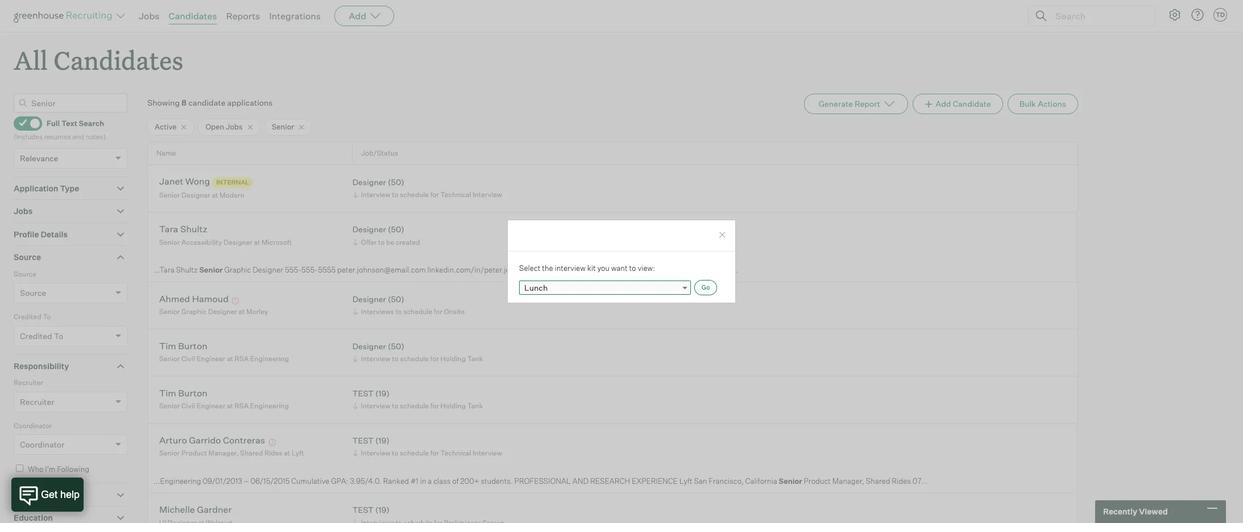 Task type: vqa. For each thing, say whether or not it's contained in the screenshot.
the bottommost email
no



Task type: locate. For each thing, give the bounding box(es) containing it.
to up the ranked
[[392, 450, 399, 458]]

1 vertical spatial tim
[[159, 388, 176, 399]]

designer down wong
[[182, 191, 210, 200]]

experience
[[632, 477, 678, 486]]

internal
[[216, 179, 249, 187]]

rsa down morley
[[235, 355, 249, 364]]

tim burton senior civil engineer at rsa engineering down 'senior graphic designer at morley'
[[159, 341, 289, 364]]

0 horizontal spatial rides
[[265, 450, 283, 458]]

to up test (19) interview to schedule for holding tank
[[392, 355, 399, 364]]

1 horizontal spatial to
[[54, 331, 63, 341]]

1 interview to schedule for holding tank link from the top
[[351, 354, 486, 365]]

0 vertical spatial engineer
[[197, 355, 225, 364]]

0 vertical spatial tim
[[159, 341, 176, 352]]

schedule for janet wong
[[400, 191, 429, 199]]

0 horizontal spatial product
[[182, 450, 207, 458]]

2 (50) from the top
[[388, 225, 404, 235]]

view:
[[638, 264, 655, 273]]

shared
[[240, 450, 263, 458], [866, 477, 891, 486]]

1 burton from the top
[[178, 341, 208, 352]]

1 vertical spatial tank
[[467, 402, 483, 411]]

0 vertical spatial rsa
[[235, 355, 249, 364]]

jobs right the open
[[226, 122, 243, 132]]

schedule left onsite
[[404, 308, 433, 317]]

credited to
[[14, 313, 51, 322], [20, 331, 63, 341]]

peter.johnson@email.com
[[337, 266, 426, 275]]

to inside designer (50) interview to schedule for technical interview
[[392, 191, 399, 199]]

shared down contreras
[[240, 450, 263, 458]]

0 vertical spatial candidates
[[169, 10, 217, 22]]

arturo garrido contreras has been in technical interview for more than 14 days image
[[267, 440, 277, 447]]

designer inside designer (50) interviews to schedule for onsite
[[353, 295, 386, 304]]

1 vertical spatial tim burton senior civil engineer at rsa engineering
[[159, 388, 289, 411]]

2 vertical spatial test
[[353, 506, 374, 516]]

tim for designer
[[159, 341, 176, 352]]

1 vertical spatial shared
[[866, 477, 891, 486]]

jobs up profile
[[14, 207, 33, 216]]

recently viewed
[[1104, 508, 1168, 517]]

rides down arturo garrido contreras has been in technical interview for more than 14 days icon
[[265, 450, 283, 458]]

2 vertical spatial jobs
[[14, 207, 33, 216]]

designer down job/status
[[353, 177, 386, 187]]

designer up offer
[[353, 225, 386, 235]]

0 vertical spatial engineering
[[250, 355, 289, 364]]

(50) for designer (50) interview to schedule for holding tank
[[388, 342, 404, 352]]

product
[[182, 450, 207, 458], [804, 477, 831, 486]]

tim burton link for test
[[159, 388, 208, 401]]

interview to schedule for technical interview link up a
[[351, 449, 505, 459]]

engineering down morley
[[250, 355, 289, 364]]

credited up responsibility
[[20, 331, 52, 341]]

for inside designer (50) interview to schedule for technical interview
[[430, 191, 439, 199]]

0 vertical spatial (19)
[[376, 389, 390, 399]]

lyft left san at bottom right
[[680, 477, 693, 486]]

and left view:
[[625, 266, 638, 275]]

add candidate link
[[913, 94, 1003, 114]]

name
[[156, 149, 176, 158]]

0 vertical spatial civil
[[182, 355, 195, 364]]

add for add
[[349, 10, 366, 22]]

designer down interviews
[[353, 342, 386, 352]]

candidates
[[169, 10, 217, 22], [54, 43, 183, 77]]

showing 8 candidate applications
[[147, 98, 273, 108]]

candidates down jobs link on the top left of the page
[[54, 43, 183, 77]]

civil
[[182, 355, 195, 364], [182, 402, 195, 411]]

0 vertical spatial interview to schedule for holding tank link
[[351, 354, 486, 365]]

shared left 07...
[[866, 477, 891, 486]]

type
[[60, 184, 79, 193]]

0 vertical spatial holding
[[441, 355, 466, 364]]

2 engineer from the top
[[197, 402, 225, 411]]

rides
[[265, 450, 283, 458], [892, 477, 911, 486]]

interview to schedule for technical interview link for arturo garrido contreras
[[351, 449, 505, 459]]

designer
[[353, 177, 386, 187], [182, 191, 210, 200], [353, 225, 386, 235], [224, 238, 252, 247], [253, 266, 283, 275], [353, 295, 386, 304], [208, 308, 237, 317], [353, 342, 386, 352]]

interview
[[361, 191, 391, 199], [473, 191, 502, 199], [361, 355, 391, 364], [361, 402, 391, 411], [361, 450, 391, 458], [473, 450, 502, 458]]

1 vertical spatial rides
[[892, 477, 911, 486]]

4 (50) from the top
[[388, 342, 404, 352]]

3 (50) from the top
[[388, 295, 404, 304]]

designer right accessibility on the left
[[224, 238, 252, 247]]

2 vertical spatial (19)
[[376, 506, 390, 516]]

tim down ahmed
[[159, 341, 176, 352]]

showing
[[147, 98, 180, 108]]

schedule inside designer (50) interview to schedule for technical interview
[[400, 191, 429, 199]]

integrations link
[[269, 10, 321, 22]]

to inside test (19) interview to schedule for holding tank
[[392, 402, 399, 411]]

2 tim burton senior civil engineer at rsa engineering from the top
[[159, 388, 289, 411]]

at down 'senior graphic designer at morley'
[[227, 355, 233, 364]]

who i'm following
[[28, 465, 89, 475]]

to for test (19) interview to schedule for holding tank
[[392, 402, 399, 411]]

1 vertical spatial shultz
[[176, 266, 198, 275]]

to inside lunch dialog
[[629, 264, 636, 273]]

(50) inside the 'designer (50) interview to schedule for holding tank'
[[388, 342, 404, 352]]

1 vertical spatial test
[[353, 436, 374, 446]]

1 vertical spatial credited to
[[20, 331, 63, 341]]

to up "designer (50) offer to be created"
[[392, 191, 399, 199]]

recruiter element
[[14, 378, 127, 421]]

1 555- from the left
[[285, 266, 302, 275]]

holding inside the 'designer (50) interview to schedule for holding tank'
[[441, 355, 466, 364]]

to down source element
[[43, 313, 51, 322]]

test inside test (19) interview to schedule for holding tank
[[353, 389, 374, 399]]

0 vertical spatial manager,
[[208, 450, 239, 458]]

graphic up ahmed hamoud has been in onsite for more than 21 days icon
[[224, 266, 251, 275]]

(19) inside test (19) interview to schedule for holding tank
[[376, 389, 390, 399]]

civil for designer (50)
[[182, 355, 195, 364]]

schedule inside test (19) interview to schedule for holding tank
[[400, 402, 429, 411]]

0 vertical spatial graphic
[[224, 266, 251, 275]]

2 civil from the top
[[182, 402, 195, 411]]

1 vertical spatial interview to schedule for holding tank link
[[351, 401, 486, 412]]

senior inside "tara shultz senior accessibility designer at microsoft"
[[159, 238, 180, 247]]

interview to schedule for holding tank link up test (19) interview to schedule for holding tank
[[351, 354, 486, 365]]

test
[[353, 389, 374, 399], [353, 436, 374, 446], [353, 506, 374, 516]]

tank inside the 'designer (50) interview to schedule for holding tank'
[[467, 355, 483, 364]]

to up test (19) interview to schedule for technical interview at the bottom of page
[[392, 402, 399, 411]]

schedule up test (19) interview to schedule for holding tank
[[400, 355, 429, 364]]

2 burton from the top
[[178, 388, 208, 399]]

graphic
[[224, 266, 251, 275], [182, 308, 207, 317]]

for inside the 'designer (50) interview to schedule for holding tank'
[[430, 355, 439, 364]]

(19) down the 'designer (50) interview to schedule for holding tank'
[[376, 389, 390, 399]]

for inside test (19) interview to schedule for holding tank
[[430, 402, 439, 411]]

(19) for test (19) interview to schedule for holding tank
[[376, 389, 390, 399]]

(19) inside test (19) interview to schedule for technical interview
[[376, 436, 390, 446]]

california
[[746, 477, 778, 486]]

text
[[61, 119, 77, 128]]

ranked
[[383, 477, 409, 486]]

add button
[[335, 6, 394, 26]]

holding down onsite
[[441, 355, 466, 364]]

3 (19) from the top
[[376, 506, 390, 516]]

shultz right ...tara
[[176, 266, 198, 275]]

2 (19) from the top
[[376, 436, 390, 446]]

3.95/4.0.
[[350, 477, 382, 486]]

0 vertical spatial tim burton link
[[159, 341, 208, 354]]

civil up arturo
[[182, 402, 195, 411]]

1 vertical spatial graphic
[[182, 308, 207, 317]]

200+
[[460, 477, 479, 486]]

candidate
[[953, 99, 991, 109]]

engineering
[[250, 355, 289, 364], [250, 402, 289, 411]]

tim
[[159, 341, 176, 352], [159, 388, 176, 399]]

pipeline tasks
[[14, 491, 69, 500]]

(50) inside "designer (50) offer to be created"
[[388, 225, 404, 235]]

for for arturo garrido contreras
[[430, 450, 439, 458]]

to up responsibility
[[54, 331, 63, 341]]

(50) down interviews to schedule for onsite link
[[388, 342, 404, 352]]

and
[[573, 477, 589, 486]]

for inside test (19) interview to schedule for technical interview
[[430, 450, 439, 458]]

1 vertical spatial interview to schedule for technical interview link
[[351, 449, 505, 459]]

0 vertical spatial tim burton senior civil engineer at rsa engineering
[[159, 341, 289, 364]]

relevance option
[[20, 153, 58, 163]]

schedule inside designer (50) interviews to schedule for onsite
[[404, 308, 433, 317]]

0 vertical spatial test
[[353, 389, 374, 399]]

holding inside test (19) interview to schedule for holding tank
[[441, 402, 466, 411]]

jobs
[[139, 10, 160, 22], [226, 122, 243, 132], [14, 207, 33, 216]]

michelle gardner link
[[159, 505, 232, 518]]

1 vertical spatial burton
[[178, 388, 208, 399]]

1 interview to schedule for technical interview link from the top
[[351, 190, 505, 200]]

lunch
[[525, 283, 548, 293]]

2 tim from the top
[[159, 388, 176, 399]]

2 technical from the top
[[441, 450, 471, 458]]

at left microsoft
[[254, 238, 260, 247]]

(50) down job/status
[[388, 177, 404, 187]]

tank for (19)
[[467, 402, 483, 411]]

civil down 'senior graphic designer at morley'
[[182, 355, 195, 364]]

schedule inside test (19) interview to schedule for technical interview
[[400, 450, 429, 458]]

bulk actions link
[[1008, 94, 1079, 114]]

to right interviews
[[396, 308, 402, 317]]

1 horizontal spatial rides
[[892, 477, 911, 486]]

(50) up interviews to schedule for onsite link
[[388, 295, 404, 304]]

0 vertical spatial source
[[14, 253, 41, 262]]

0 horizontal spatial jobs
[[14, 207, 33, 216]]

to
[[392, 191, 399, 199], [378, 238, 385, 247], [629, 264, 636, 273], [396, 308, 402, 317], [392, 355, 399, 364], [392, 402, 399, 411], [392, 450, 399, 458]]

td button
[[1214, 8, 1228, 22]]

burton
[[178, 341, 208, 352], [178, 388, 208, 399]]

07...
[[913, 477, 928, 486]]

2 rsa from the top
[[235, 402, 249, 411]]

2 interview to schedule for technical interview link from the top
[[351, 449, 505, 459]]

1 vertical spatial jobs
[[226, 122, 243, 132]]

to inside designer (50) interviews to schedule for onsite
[[396, 308, 402, 317]]

schedule up test (19) interview to schedule for technical interview at the bottom of page
[[400, 402, 429, 411]]

to left be
[[378, 238, 385, 247]]

2 horizontal spatial jobs
[[226, 122, 243, 132]]

0 horizontal spatial add
[[349, 10, 366, 22]]

0 vertical spatial technical
[[441, 191, 471, 199]]

0 horizontal spatial to
[[43, 313, 51, 322]]

tim burton link up arturo
[[159, 388, 208, 401]]

engineer up arturo garrido contreras
[[197, 402, 225, 411]]

for inside designer (50) interviews to schedule for onsite
[[434, 308, 443, 317]]

to for test (19) interview to schedule for technical interview
[[392, 450, 399, 458]]

innovative
[[639, 266, 674, 275]]

source
[[14, 253, 41, 262], [14, 270, 36, 279], [20, 289, 46, 298]]

1 engineer from the top
[[197, 355, 225, 364]]

tim burton senior civil engineer at rsa engineering up arturo garrido contreras
[[159, 388, 289, 411]]

test for test (19) interview to schedule for holding tank
[[353, 389, 374, 399]]

for
[[430, 191, 439, 199], [434, 308, 443, 317], [430, 355, 439, 364], [430, 402, 439, 411], [430, 450, 439, 458]]

schedule up #1
[[400, 450, 429, 458]]

(50) for designer (50) interview to schedule for technical interview
[[388, 177, 404, 187]]

holding for (50)
[[441, 355, 466, 364]]

2 tim burton link from the top
[[159, 388, 208, 401]]

credited down source element
[[14, 313, 41, 322]]

1 technical from the top
[[441, 191, 471, 199]]

0 horizontal spatial and
[[72, 133, 84, 141]]

highly
[[574, 266, 595, 275]]

0 horizontal spatial lyft
[[292, 450, 304, 458]]

schedule up the created
[[400, 191, 429, 199]]

lunch link
[[519, 281, 691, 295]]

1 vertical spatial and
[[625, 266, 638, 275]]

to inside test (19) interview to schedule for technical interview
[[392, 450, 399, 458]]

1 tim burton senior civil engineer at rsa engineering from the top
[[159, 341, 289, 364]]

interview to schedule for technical interview link up the created
[[351, 190, 505, 200]]

burton up "garrido"
[[178, 388, 208, 399]]

candidates right jobs link on the top left of the page
[[169, 10, 217, 22]]

(50) inside designer (50) interviews to schedule for onsite
[[388, 295, 404, 304]]

rsa up contreras
[[235, 402, 249, 411]]

rsa
[[235, 355, 249, 364], [235, 402, 249, 411]]

(50)
[[388, 177, 404, 187], [388, 225, 404, 235], [388, 295, 404, 304], [388, 342, 404, 352]]

interview to schedule for holding tank link up test (19) interview to schedule for technical interview at the bottom of page
[[351, 401, 486, 412]]

source for credited to element
[[14, 270, 36, 279]]

designer up interviews
[[353, 295, 386, 304]]

generate report button
[[805, 94, 909, 114]]

add inside popup button
[[349, 10, 366, 22]]

1 holding from the top
[[441, 355, 466, 364]]

shultz up accessibility on the left
[[180, 224, 208, 235]]

09/01/2013
[[203, 477, 242, 486]]

to right want
[[629, 264, 636, 273]]

1 civil from the top
[[182, 355, 195, 364]]

rides left 07...
[[892, 477, 911, 486]]

1 horizontal spatial lyft
[[680, 477, 693, 486]]

credited to down source element
[[14, 313, 51, 322]]

engineering for test (19)
[[250, 402, 289, 411]]

for for janet wong
[[430, 191, 439, 199]]

morley
[[246, 308, 268, 317]]

1 horizontal spatial shared
[[866, 477, 891, 486]]

8
[[182, 98, 187, 108]]

1 horizontal spatial and
[[625, 266, 638, 275]]

1 horizontal spatial jobs
[[139, 10, 160, 22]]

lunch dialog
[[507, 220, 736, 304]]

add for add candidate
[[936, 99, 951, 109]]

1 vertical spatial (19)
[[376, 436, 390, 446]]

credited to up responsibility
[[20, 331, 63, 341]]

rsa for designer (50)
[[235, 355, 249, 364]]

1 vertical spatial rsa
[[235, 402, 249, 411]]

3 test from the top
[[353, 506, 374, 516]]

engineer down 'senior graphic designer at morley'
[[197, 355, 225, 364]]

1 vertical spatial tim burton link
[[159, 388, 208, 401]]

0 vertical spatial product
[[182, 450, 207, 458]]

tim burton link
[[159, 341, 208, 354], [159, 388, 208, 401]]

...engineering
[[154, 477, 201, 486]]

in
[[420, 477, 426, 486]]

at inside "tara shultz senior accessibility designer at microsoft"
[[254, 238, 260, 247]]

0 vertical spatial interview to schedule for technical interview link
[[351, 190, 505, 200]]

0 vertical spatial burton
[[178, 341, 208, 352]]

interview inside the 'designer (50) interview to schedule for holding tank'
[[361, 355, 391, 364]]

viewed
[[1139, 508, 1168, 517]]

1 vertical spatial product
[[804, 477, 831, 486]]

(50) up be
[[388, 225, 404, 235]]

2 tank from the top
[[467, 402, 483, 411]]

and inside full text search (includes resumes and notes)
[[72, 133, 84, 141]]

gardner
[[197, 505, 232, 516]]

graphic down ahmed hamoud link
[[182, 308, 207, 317]]

burton down 'senior graphic designer at morley'
[[178, 341, 208, 352]]

report
[[855, 99, 881, 109]]

professional
[[515, 477, 571, 486]]

1 vertical spatial technical
[[441, 450, 471, 458]]

test inside test (19) interview to schedule for technical interview
[[353, 436, 374, 446]]

2 test from the top
[[353, 436, 374, 446]]

senior graphic designer at morley
[[159, 308, 268, 317]]

tank for (50)
[[467, 355, 483, 364]]

0 horizontal spatial manager,
[[208, 450, 239, 458]]

product down "garrido"
[[182, 450, 207, 458]]

0 vertical spatial and
[[72, 133, 84, 141]]

0 vertical spatial tank
[[467, 355, 483, 364]]

recently
[[1104, 508, 1138, 517]]

1 (19) from the top
[[376, 389, 390, 399]]

2 engineering from the top
[[250, 402, 289, 411]]

summary
[[533, 266, 566, 275]]

interview inside test (19) interview to schedule for holding tank
[[361, 402, 391, 411]]

tim up arturo
[[159, 388, 176, 399]]

product right california
[[804, 477, 831, 486]]

to inside "designer (50) offer to be created"
[[378, 238, 385, 247]]

2 interview to schedule for holding tank link from the top
[[351, 401, 486, 412]]

1 vertical spatial civil
[[182, 402, 195, 411]]

1 vertical spatial engineering
[[250, 402, 289, 411]]

1 vertical spatial to
[[54, 331, 63, 341]]

(19) up the ranked
[[376, 436, 390, 446]]

0 vertical spatial shultz
[[180, 224, 208, 235]]

1 (50) from the top
[[388, 177, 404, 187]]

burton for test (19)
[[178, 388, 208, 399]]

1 vertical spatial source
[[14, 270, 36, 279]]

lyft up the 'cumulative'
[[292, 450, 304, 458]]

tank inside test (19) interview to schedule for holding tank
[[467, 402, 483, 411]]

i'm
[[45, 465, 55, 475]]

onsite
[[444, 308, 465, 317]]

1 vertical spatial lyft
[[680, 477, 693, 486]]

and down the text
[[72, 133, 84, 141]]

shultz
[[180, 224, 208, 235], [176, 266, 198, 275]]

1 engineering from the top
[[250, 355, 289, 364]]

to inside the 'designer (50) interview to schedule for holding tank'
[[392, 355, 399, 364]]

1 test from the top
[[353, 389, 374, 399]]

holding up test (19) interview to schedule for technical interview at the bottom of page
[[441, 402, 466, 411]]

1 horizontal spatial add
[[936, 99, 951, 109]]

arturo garrido contreras link
[[159, 435, 265, 448]]

contreras
[[223, 435, 265, 447]]

1 vertical spatial engineer
[[197, 402, 225, 411]]

shultz inside "tara shultz senior accessibility designer at microsoft"
[[180, 224, 208, 235]]

francisco,
[[709, 477, 744, 486]]

1 tim burton link from the top
[[159, 341, 208, 354]]

engineering up arturo garrido contreras has been in technical interview for more than 14 days icon
[[250, 402, 289, 411]]

jobs left candidates link
[[139, 10, 160, 22]]

(50) inside designer (50) interview to schedule for technical interview
[[388, 177, 404, 187]]

2 holding from the top
[[441, 402, 466, 411]]

test for test (19) interview to schedule for technical interview
[[353, 436, 374, 446]]

technical inside designer (50) interview to schedule for technical interview
[[441, 191, 471, 199]]

1 rsa from the top
[[235, 355, 249, 364]]

(19) down the ranked
[[376, 506, 390, 516]]

1 vertical spatial holding
[[441, 402, 466, 411]]

tim burton link down 'senior graphic designer at morley'
[[159, 341, 208, 354]]

2 555- from the left
[[302, 266, 318, 275]]

technical inside test (19) interview to schedule for technical interview
[[441, 450, 471, 458]]

full text search (includes resumes and notes)
[[14, 119, 106, 141]]

0 horizontal spatial shared
[[240, 450, 263, 458]]

class
[[434, 477, 451, 486]]

0 vertical spatial add
[[349, 10, 366, 22]]

checkmark image
[[19, 119, 27, 127]]

lyft
[[292, 450, 304, 458], [680, 477, 693, 486]]

students.
[[481, 477, 513, 486]]

1 vertical spatial add
[[936, 99, 951, 109]]

schedule inside the 'designer (50) interview to schedule for holding tank'
[[400, 355, 429, 364]]

(50) for designer (50) interviews to schedule for onsite
[[388, 295, 404, 304]]

civil for test (19)
[[182, 402, 195, 411]]

to for designer (50) interviews to schedule for onsite
[[396, 308, 402, 317]]

Search text field
[[1053, 8, 1145, 24]]

tim burton senior civil engineer at rsa engineering
[[159, 341, 289, 364], [159, 388, 289, 411]]

interview to schedule for holding tank link
[[351, 354, 486, 365], [351, 401, 486, 412]]

1 vertical spatial manager,
[[833, 477, 865, 486]]

1 tank from the top
[[467, 355, 483, 364]]

schedule for ahmed hamoud
[[404, 308, 433, 317]]

2 vertical spatial source
[[20, 289, 46, 298]]

1 tim from the top
[[159, 341, 176, 352]]



Task type: describe. For each thing, give the bounding box(es) containing it.
ahmed
[[159, 293, 190, 305]]

pipeline
[[14, 491, 45, 500]]

td button
[[1212, 6, 1230, 24]]

Search candidates field
[[14, 94, 127, 113]]

san
[[694, 477, 707, 486]]

configure image
[[1169, 8, 1182, 22]]

interview to schedule for holding tank link for (19)
[[351, 401, 486, 412]]

at left modern
[[212, 191, 218, 200]]

1 vertical spatial credited
[[20, 331, 52, 341]]

source element
[[14, 269, 127, 312]]

select
[[519, 264, 541, 273]]

0 vertical spatial credited
[[14, 313, 41, 322]]

want
[[611, 264, 628, 273]]

engineer for test (19)
[[197, 402, 225, 411]]

test (19) interview to schedule for holding tank
[[353, 389, 483, 411]]

engineer for designer (50)
[[197, 355, 225, 364]]

designer inside designer (50) interview to schedule for technical interview
[[353, 177, 386, 187]]

hamoud
[[192, 293, 229, 305]]

open
[[206, 122, 224, 132]]

open jobs
[[206, 122, 243, 132]]

to for designer (50) interview to schedule for holding tank
[[392, 355, 399, 364]]

following
[[57, 465, 89, 475]]

details
[[41, 230, 68, 239]]

interview to schedule for holding tank link for (50)
[[351, 354, 486, 365]]

1 vertical spatial coordinator
[[20, 440, 64, 450]]

reports
[[226, 10, 260, 22]]

go
[[702, 284, 710, 292]]

designer inside "tara shultz senior accessibility designer at microsoft"
[[224, 238, 252, 247]]

tara shultz link
[[159, 224, 208, 237]]

interview to schedule for technical interview link for janet wong
[[351, 190, 505, 200]]

for for ahmed hamoud
[[434, 308, 443, 317]]

1 horizontal spatial graphic
[[224, 266, 251, 275]]

integrations
[[269, 10, 321, 22]]

wong
[[185, 176, 210, 187]]

kit
[[587, 264, 596, 273]]

gpa:
[[331, 477, 348, 486]]

candidate reports are now available! apply filters and select "view in app" element
[[805, 94, 909, 114]]

close image
[[718, 231, 727, 240]]

interview for test (19) interview to schedule for holding tank
[[361, 402, 391, 411]]

search
[[79, 119, 104, 128]]

ahmed hamoud has been in onsite for more than 21 days image
[[231, 298, 241, 305]]

arturo garrido contreras
[[159, 435, 265, 447]]

1 horizontal spatial manager,
[[833, 477, 865, 486]]

senior product manager, shared rides at lyft
[[159, 450, 304, 458]]

0 vertical spatial to
[[43, 313, 51, 322]]

0 vertical spatial shared
[[240, 450, 263, 458]]

linkedin.com/in/peter.johnson
[[428, 266, 531, 275]]

ahmed hamoud
[[159, 293, 229, 305]]

shultz for tara
[[180, 224, 208, 235]]

research
[[590, 477, 630, 486]]

coordinator element
[[14, 421, 127, 464]]

to for designer (50) interview to schedule for technical interview
[[392, 191, 399, 199]]

generate
[[819, 99, 853, 109]]

source for source element
[[14, 253, 41, 262]]

#1
[[411, 477, 419, 486]]

at up 06/15/2015
[[284, 450, 290, 458]]

td
[[1216, 11, 1225, 19]]

0 horizontal spatial graphic
[[182, 308, 207, 317]]

tim burton senior civil engineer at rsa engineering for test
[[159, 388, 289, 411]]

interview
[[555, 264, 586, 273]]

be
[[386, 238, 394, 247]]

tim burton senior civil engineer at rsa engineering for designer
[[159, 341, 289, 364]]

at up contreras
[[227, 402, 233, 411]]

michelle
[[159, 505, 195, 516]]

of
[[452, 477, 459, 486]]

a
[[428, 477, 432, 486]]

generate report
[[819, 99, 881, 109]]

...engineering 09/01/2013 – 06/15/2015 cumulative gpa: 3.95/4.0. ranked #1 in a class of 200+ students. professional and research experience lyft san francisco, california senior product manager, shared rides 07...
[[154, 477, 928, 486]]

interview for test (19) interview to schedule for technical interview
[[361, 450, 391, 458]]

designer (50) interviews to schedule for onsite
[[353, 295, 465, 317]]

active
[[155, 122, 177, 132]]

06/15/2015
[[251, 477, 290, 486]]

engineering for designer (50)
[[250, 355, 289, 364]]

applications
[[227, 98, 273, 108]]

credited to element
[[14, 312, 127, 355]]

to for designer (50) offer to be created
[[378, 238, 385, 247]]

interview for designer (50) interview to schedule for holding tank
[[361, 355, 391, 364]]

tara shultz senior accessibility designer at microsoft
[[159, 224, 292, 247]]

add candidate
[[936, 99, 991, 109]]

0 vertical spatial rides
[[265, 450, 283, 458]]

shultz for ...tara
[[176, 266, 198, 275]]

interviews to schedule for onsite link
[[351, 307, 468, 318]]

tim for test
[[159, 388, 176, 399]]

(19) for test (19) interview to schedule for technical interview
[[376, 436, 390, 446]]

technical for janet wong
[[441, 191, 471, 199]]

0 vertical spatial jobs
[[139, 10, 160, 22]]

education
[[14, 514, 53, 523]]

responsibility
[[14, 362, 69, 371]]

holding for (19)
[[441, 402, 466, 411]]

0 vertical spatial coordinator
[[14, 422, 52, 430]]

1 vertical spatial recruiter
[[20, 397, 54, 407]]

application
[[14, 184, 58, 193]]

test for test (19)
[[353, 506, 374, 516]]

technical for arturo garrido contreras
[[441, 450, 471, 458]]

resumes
[[44, 133, 71, 141]]

...tara shultz senior graphic designer 555-555-5555 peter.johnson@email.com linkedin.com/in/peter.johnson summary a highly creative and innovative graphic designer...
[[154, 266, 739, 275]]

tara
[[159, 224, 178, 235]]

Who I'm Following checkbox
[[16, 465, 23, 473]]

(19) for test (19)
[[376, 506, 390, 516]]

schedule for arturo garrido contreras
[[400, 450, 429, 458]]

candidate
[[188, 98, 226, 108]]

designer (50) interview to schedule for technical interview
[[353, 177, 502, 199]]

modern
[[220, 191, 244, 200]]

designer inside "designer (50) offer to be created"
[[353, 225, 386, 235]]

all candidates
[[14, 43, 183, 77]]

janet wong
[[159, 176, 210, 187]]

senior designer at modern
[[159, 191, 244, 200]]

bulk
[[1020, 99, 1037, 109]]

offer to be created link
[[351, 237, 423, 248]]

–
[[244, 477, 249, 486]]

designer down ahmed hamoud has been in onsite for more than 21 days icon
[[208, 308, 237, 317]]

burton for designer (50)
[[178, 341, 208, 352]]

janet
[[159, 176, 183, 187]]

0 vertical spatial credited to
[[14, 313, 51, 322]]

creative
[[596, 266, 623, 275]]

candidates link
[[169, 10, 217, 22]]

full
[[47, 119, 60, 128]]

(includes
[[14, 133, 43, 141]]

0 vertical spatial recruiter
[[14, 379, 43, 388]]

at down ahmed hamoud has been in onsite for more than 21 days icon
[[239, 308, 245, 317]]

michelle gardner
[[159, 505, 232, 516]]

1 vertical spatial candidates
[[54, 43, 183, 77]]

all
[[14, 43, 48, 77]]

notes)
[[86, 133, 106, 141]]

rsa for test (19)
[[235, 402, 249, 411]]

jobs link
[[139, 10, 160, 22]]

0 vertical spatial lyft
[[292, 450, 304, 458]]

microsoft
[[262, 238, 292, 247]]

bulk actions
[[1020, 99, 1067, 109]]

tim burton link for designer
[[159, 341, 208, 354]]

go link
[[694, 280, 718, 296]]

created
[[396, 238, 420, 247]]

janet wong link
[[159, 176, 210, 189]]

designer down microsoft
[[253, 266, 283, 275]]

a
[[567, 266, 572, 275]]

interview for designer (50) interview to schedule for technical interview
[[361, 191, 391, 199]]

arturo
[[159, 435, 187, 447]]

designer...
[[703, 266, 739, 275]]

graphic
[[676, 266, 701, 275]]

designer inside the 'designer (50) interview to schedule for holding tank'
[[353, 342, 386, 352]]

1 horizontal spatial product
[[804, 477, 831, 486]]

profile
[[14, 230, 39, 239]]

greenhouse recruiting image
[[14, 9, 116, 23]]

garrido
[[189, 435, 221, 447]]

the
[[542, 264, 553, 273]]

(50) for designer (50) offer to be created
[[388, 225, 404, 235]]

...tara
[[154, 266, 174, 275]]



